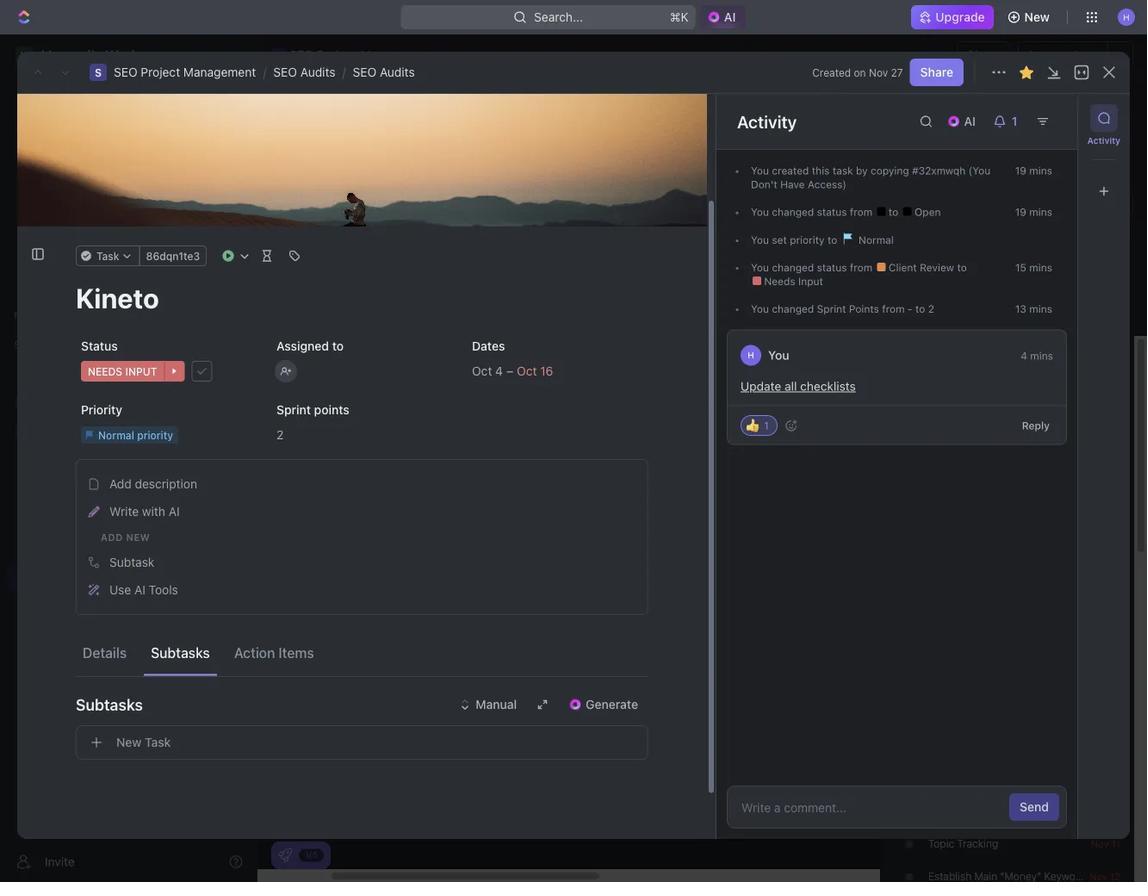 Task type: vqa. For each thing, say whether or not it's contained in the screenshot.
topmost List
no



Task type: locate. For each thing, give the bounding box(es) containing it.
tracking
[[973, 772, 1012, 784]]

mins
[[1030, 165, 1053, 177], [1030, 206, 1053, 218], [1030, 261, 1053, 274], [1030, 303, 1053, 315], [1031, 350, 1054, 362]]

0 vertical spatial add
[[1023, 111, 1046, 125]]

status
[[817, 206, 847, 218], [817, 261, 847, 274]]

15
[[1016, 261, 1027, 274]]

s inside navigation
[[21, 571, 28, 583]]

1 horizontal spatial by
[[921, 312, 933, 324]]

user group image
[[18, 426, 31, 436]]

2 / from the left
[[342, 65, 346, 79]]

customize button
[[978, 155, 1066, 179]]

add up customize
[[1023, 111, 1046, 125]]

project left the use
[[69, 570, 109, 584]]

tasks up change
[[565, 160, 597, 174]]

new inside new button
[[1025, 10, 1050, 24]]

1 vertical spatial priority
[[137, 429, 173, 441]]

share for the share button to the right of 27
[[921, 65, 954, 79]]

0 horizontal spatial s
[[21, 571, 28, 583]]

0 horizontal spatial share
[[921, 65, 954, 79]]

needs down the status
[[88, 365, 122, 377]]

on
[[854, 66, 866, 78]]

0 horizontal spatial /
[[263, 65, 266, 79]]

changed for needs input
[[772, 261, 814, 274]]

use ai tools
[[109, 583, 178, 597]]

subtasks for subtasks dropdown button
[[76, 695, 143, 714]]

add for add description
[[109, 477, 132, 491]]

4 down 13
[[1021, 350, 1028, 362]]

needs inside dropdown button
[[88, 365, 122, 377]]

0 vertical spatial changed
[[772, 206, 814, 218]]

priority inside "task sidebar content" section
[[790, 234, 825, 246]]

ai button right ⌘k
[[700, 5, 746, 29]]

0 horizontal spatial sprint
[[277, 403, 311, 417]]

overview
[[321, 160, 375, 174]]

new inside new task button
[[116, 735, 142, 750]]

0 horizontal spatial needs
[[88, 365, 122, 377]]

needs
[[764, 275, 796, 287], [88, 365, 122, 377]]

seo project management
[[299, 103, 584, 131], [41, 570, 187, 584]]

overdue down 15 at the top of the page
[[980, 275, 1024, 288]]

1 horizontal spatial 1
[[1012, 114, 1018, 128]]

add new
[[101, 532, 150, 543]]

1 horizontal spatial 2
[[928, 303, 935, 315]]

mins down 13 mins on the right of the page
[[1031, 350, 1054, 362]]

client review
[[886, 261, 957, 274]]

tasks for urgent tasks
[[449, 160, 481, 174]]

1 vertical spatial task
[[96, 250, 119, 262]]

2 oct from the left
[[517, 364, 537, 378]]

s for the topmost seo project management link
[[95, 66, 102, 78]]

0 vertical spatial share
[[967, 48, 1000, 62]]

nov
[[869, 66, 888, 78], [1091, 838, 1109, 849]]

1 down update
[[764, 420, 769, 432]]

1 vertical spatial overdue
[[980, 275, 1024, 288]]

needs input inside needs input dropdown button
[[88, 365, 157, 377]]

h inside "task sidebar content" section
[[748, 350, 754, 360]]

share for the share button below upgrade
[[967, 48, 1000, 62]]

oct down dates
[[472, 364, 492, 378]]

19 down customize 'button'
[[1015, 206, 1027, 218]]

ai button up (you
[[940, 108, 986, 135]]

subtasks inside dropdown button
[[76, 695, 143, 714]]

ai right the use
[[134, 583, 145, 597]]

project
[[317, 48, 357, 62], [141, 65, 180, 79], [352, 103, 429, 131], [69, 570, 109, 584]]

needs input down the set priority to
[[761, 275, 823, 287]]

1 vertical spatial s
[[95, 66, 102, 78]]

priority inside dropdown button
[[137, 429, 173, 441]]

0 vertical spatial 1
[[1012, 114, 1018, 128]]

add for add task
[[1023, 111, 1046, 125]]

1 vertical spatial 1
[[764, 420, 769, 432]]

topic
[[929, 837, 955, 849]]

seo project management link
[[114, 65, 256, 79], [41, 563, 246, 591]]

status for needs input
[[817, 261, 847, 274]]

ai inside dropdown button
[[964, 114, 976, 128]]

2 19 mins from the top
[[1015, 206, 1053, 218]]

1 / from the left
[[263, 65, 266, 79]]

/
[[263, 65, 266, 79], [342, 65, 346, 79]]

share right 27
[[921, 65, 954, 79]]

needs input inside "task sidebar content" section
[[761, 275, 823, 287]]

status down the set priority to
[[817, 261, 847, 274]]

keyword for keyword tracking
[[929, 772, 970, 784]]

ai right ⌘k
[[724, 10, 736, 24]]

onboarding checklist button image
[[278, 848, 292, 862]]

nov left 27
[[869, 66, 888, 78]]

share button down upgrade
[[957, 41, 1011, 69]]

you down the set priority to
[[751, 261, 769, 274]]

seo project management link up home link
[[114, 65, 256, 79]]

use ai tools button
[[82, 576, 643, 604]]

0 horizontal spatial seo project management
[[41, 570, 187, 584]]

1 horizontal spatial needs input
[[761, 275, 823, 287]]

hide button
[[1103, 238, 1135, 259]]

you changed sprint points from - to 2
[[751, 303, 935, 315]]

activity
[[737, 111, 797, 131], [1088, 135, 1121, 145]]

1 vertical spatial activity
[[1088, 135, 1121, 145]]

keyword for keyword strategy deck
[[929, 805, 970, 817]]

nov left 11
[[1091, 838, 1109, 849]]

0 horizontal spatial activity
[[737, 111, 797, 131]]

seo project management link down new
[[41, 563, 246, 591]]

tree containing team space
[[7, 358, 250, 767]]

1 vertical spatial keyword
[[929, 805, 970, 817]]

1 horizontal spatial activity
[[1088, 135, 1121, 145]]

2 tasks from the left
[[565, 160, 597, 174]]

3 changed from the top
[[772, 303, 814, 315]]

1 vertical spatial changed status from
[[769, 261, 876, 274]]

ai button
[[700, 5, 746, 29], [940, 108, 986, 135]]

by right task
[[856, 165, 868, 177]]

description
[[135, 477, 197, 491]]

2 keyword from the top
[[929, 805, 970, 817]]

0 horizontal spatial task
[[96, 250, 119, 262]]

ai right with
[[169, 504, 180, 519]]

0 horizontal spatial overdue
[[513, 160, 561, 174]]

0 vertical spatial status
[[817, 206, 847, 218]]

1/5
[[305, 850, 318, 860]]

0 horizontal spatial ai button
[[700, 5, 746, 29]]

1 horizontal spatial seo project management, , element
[[90, 64, 107, 81]]

1 vertical spatial status
[[817, 261, 847, 274]]

pulse
[[41, 207, 72, 221]]

1 horizontal spatial nov
[[1091, 838, 1109, 849]]

changed status from down the access)
[[769, 206, 876, 218]]

1 19 from the top
[[1015, 165, 1027, 177]]

overdue up reposition button
[[513, 160, 561, 174]]

0 vertical spatial changed status from
[[769, 206, 876, 218]]

0 vertical spatial priority
[[790, 234, 825, 246]]

1 vertical spatial 2
[[277, 428, 284, 442]]

2 status from the top
[[817, 261, 847, 274]]

1 oct from the left
[[472, 364, 492, 378]]

created
[[772, 165, 809, 177]]

2 vertical spatial task
[[145, 735, 171, 750]]

tasks right urgent
[[449, 160, 481, 174]]

h
[[1123, 12, 1130, 22], [748, 350, 754, 360]]

project up the seo project management / seo audits / seo audits
[[317, 48, 357, 62]]

1 vertical spatial from
[[850, 261, 873, 274]]

1 horizontal spatial 4
[[1021, 350, 1028, 362]]

new for new task
[[116, 735, 142, 750]]

0 vertical spatial by
[[856, 165, 868, 177]]

items
[[279, 645, 314, 661]]

seo project management up 'urgent tasks'
[[299, 103, 584, 131]]

audits
[[300, 65, 335, 79], [380, 65, 415, 79]]

1 vertical spatial sprint
[[277, 403, 311, 417]]

0 vertical spatial new
[[1025, 10, 1050, 24]]

1 changed status from from the top
[[769, 206, 876, 218]]

activity inside task sidebar navigation tab list
[[1088, 135, 1121, 145]]

generate button
[[558, 691, 649, 719]]

subtasks button
[[144, 637, 217, 668]]

by right sort
[[921, 312, 933, 324]]

by
[[856, 165, 868, 177], [921, 312, 933, 324]]

automations button
[[1019, 42, 1108, 68]]

0 vertical spatial ai button
[[700, 5, 746, 29]]

new
[[1025, 10, 1050, 24], [116, 735, 142, 750]]

0 horizontal spatial by
[[856, 165, 868, 177]]

1 vertical spatial changed
[[772, 261, 814, 274]]

changed status from down the set priority to
[[769, 261, 876, 274]]

2 changed from the top
[[772, 261, 814, 274]]

mins right 13
[[1030, 303, 1053, 315]]

you up update
[[751, 303, 769, 315]]

needs down set
[[764, 275, 796, 287]]

urgent tasks link
[[403, 155, 481, 179]]

1 inside 1 dropdown button
[[1012, 114, 1018, 128]]

manual button
[[452, 691, 527, 719], [452, 691, 527, 719]]

ai left 1 dropdown button
[[964, 114, 976, 128]]

2 horizontal spatial task
[[1049, 111, 1075, 125]]

1 vertical spatial by
[[921, 312, 933, 324]]

from
[[850, 206, 873, 218], [850, 261, 873, 274], [882, 303, 905, 315]]

keyword down find
[[929, 772, 970, 784]]

1 vertical spatial seo project management link
[[41, 563, 246, 591]]

task inside dropdown button
[[96, 250, 119, 262]]

changed status from for open
[[769, 206, 876, 218]]

share
[[967, 48, 1000, 62], [921, 65, 954, 79]]

activity inside "task sidebar content" section
[[737, 111, 797, 131]]

0 vertical spatial input
[[799, 275, 823, 287]]

4 inside "task sidebar content" section
[[1021, 350, 1028, 362]]

1 status from the top
[[817, 206, 847, 218]]

mins down add task button
[[1030, 165, 1053, 177]]

urgent tasks
[[406, 160, 481, 174]]

customize
[[1001, 160, 1061, 174]]

0 vertical spatial overdue
[[513, 160, 561, 174]]

seo project management, , element
[[272, 48, 286, 62], [90, 64, 107, 81], [16, 569, 33, 586]]

1 vertical spatial subtasks
[[76, 695, 143, 714]]

project inside sidebar navigation
[[69, 570, 109, 584]]

pulse link
[[7, 201, 250, 228]]

4 left –
[[495, 364, 503, 378]]

keyword up the topic at bottom right
[[929, 805, 970, 817]]

2 seo audits link from the left
[[353, 65, 415, 79]]

add down projects link
[[109, 477, 132, 491]]

change cover button
[[549, 192, 648, 220]]

status down the access)
[[817, 206, 847, 218]]

deck
[[1016, 805, 1041, 817]]

0 vertical spatial from
[[850, 206, 873, 218]]

send
[[1020, 800, 1049, 814]]

1 horizontal spatial needs
[[764, 275, 796, 287]]

update
[[741, 379, 782, 393]]

new button
[[1001, 3, 1060, 31]]

0 vertical spatial s
[[276, 50, 282, 60]]

new task
[[116, 735, 171, 750]]

management inside sidebar navigation
[[112, 570, 187, 584]]

seo project management, , element inside sidebar navigation
[[16, 569, 33, 586]]

keyword strategy deck
[[929, 805, 1041, 817]]

seo inside sidebar navigation
[[41, 570, 65, 584]]

2 down sprint points
[[277, 428, 284, 442]]

1 vertical spatial add
[[109, 477, 132, 491]]

0 vertical spatial sprint
[[817, 303, 846, 315]]

task for new task
[[145, 735, 171, 750]]

urgent
[[406, 160, 446, 174]]

from for needs input
[[850, 261, 873, 274]]

input down the set priority to
[[799, 275, 823, 287]]

2 vertical spatial changed
[[772, 303, 814, 315]]

this
[[812, 165, 830, 177]]

add task button
[[1013, 104, 1085, 132]]

1 audits from the left
[[300, 65, 335, 79]]

add left new
[[101, 532, 123, 543]]

1 horizontal spatial audits
[[380, 65, 415, 79]]

inbox
[[41, 119, 72, 134]]

from left -
[[882, 303, 905, 315]]

needs inside "task sidebar content" section
[[764, 275, 796, 287]]

1 vertical spatial h
[[748, 350, 754, 360]]

19 right (you
[[1015, 165, 1027, 177]]

oct
[[472, 364, 492, 378], [517, 364, 537, 378]]

0 vertical spatial subtasks
[[151, 645, 210, 661]]

subtasks up new task
[[76, 695, 143, 714]]

2 horizontal spatial s
[[276, 50, 282, 60]]

constructfluent
[[229, 263, 305, 275]]

1 vertical spatial 4
[[495, 364, 503, 378]]

-
[[908, 303, 913, 315]]

tree
[[7, 358, 250, 767]]

upgrade
[[936, 10, 985, 24]]

share down upgrade
[[967, 48, 1000, 62]]

input
[[799, 275, 823, 287], [125, 365, 157, 377]]

details
[[83, 645, 127, 661]]

needs input down the status
[[88, 365, 157, 377]]

0 vertical spatial 2
[[928, 303, 935, 315]]

1 vertical spatial 19 mins
[[1015, 206, 1053, 218]]

19 mins for changed status from
[[1015, 206, 1053, 218]]

0 vertical spatial needs
[[764, 275, 796, 287]]

0 horizontal spatial 1
[[764, 420, 769, 432]]

1 horizontal spatial seo audits link
[[353, 65, 415, 79]]

generate
[[586, 697, 638, 712]]

priority right set
[[790, 234, 825, 246]]

86dqn1te3 button
[[139, 246, 207, 266]]

tools
[[149, 583, 178, 597]]

1 19 mins from the top
[[1015, 165, 1053, 177]]

0 vertical spatial nov
[[869, 66, 888, 78]]

2 vertical spatial seo project management, , element
[[16, 569, 33, 586]]

2 right -
[[928, 303, 935, 315]]

from for open
[[850, 206, 873, 218]]

priority up projects link
[[137, 429, 173, 441]]

0 vertical spatial 19 mins
[[1015, 165, 1053, 177]]

2 19 from the top
[[1015, 206, 1027, 218]]

from down the normal
[[850, 261, 873, 274]]

subtasks down tools
[[151, 645, 210, 661]]

set priority to
[[769, 234, 840, 246]]

0 vertical spatial seo project management link
[[114, 65, 256, 79]]

from up the normal
[[850, 206, 873, 218]]

1 vertical spatial seo project management
[[41, 570, 187, 584]]

1 horizontal spatial priority
[[790, 234, 825, 246]]

1 horizontal spatial input
[[799, 275, 823, 287]]

to right -
[[916, 303, 925, 315]]

1
[[1012, 114, 1018, 128], [764, 420, 769, 432]]

0 vertical spatial seo project management
[[299, 103, 584, 131]]

changed
[[772, 206, 814, 218], [772, 261, 814, 274], [772, 303, 814, 315]]

to left the normal
[[828, 234, 838, 246]]

1 horizontal spatial oct
[[517, 364, 537, 378]]

0 vertical spatial activity
[[737, 111, 797, 131]]

1 horizontal spatial new
[[1025, 10, 1050, 24]]

reply
[[1022, 420, 1050, 432]]

1 tasks from the left
[[449, 160, 481, 174]]

1 vertical spatial share
[[921, 65, 954, 79]]

you up all
[[768, 348, 790, 362]]

0 horizontal spatial audits
[[300, 65, 335, 79]]

0 horizontal spatial priority
[[137, 429, 173, 441]]

mins down customize
[[1030, 206, 1053, 218]]

checklists
[[800, 379, 856, 393]]

action
[[234, 645, 275, 661]]

s inside 's seo project management'
[[276, 50, 282, 60]]

0 horizontal spatial new
[[116, 735, 142, 750]]

changed status from
[[769, 206, 876, 218], [769, 261, 876, 274]]

2 vertical spatial s
[[21, 571, 28, 583]]

to right 'review'
[[957, 261, 967, 274]]

overview link
[[318, 155, 375, 179]]

2 changed status from from the top
[[769, 261, 876, 274]]

upgrade link
[[912, 5, 994, 29]]

mins right 15 at the top of the page
[[1030, 261, 1053, 274]]

task sidebar content section
[[712, 94, 1078, 839]]

subtasks inside button
[[151, 645, 210, 661]]

1 horizontal spatial tasks
[[565, 160, 597, 174]]

1 keyword from the top
[[929, 772, 970, 784]]

1 horizontal spatial subtasks
[[151, 645, 210, 661]]

0 horizontal spatial tasks
[[449, 160, 481, 174]]

onboarding checklist button element
[[278, 848, 292, 862]]

input up "team space" link
[[125, 365, 157, 377]]

0 vertical spatial 19
[[1015, 165, 1027, 177]]

0 horizontal spatial needs input
[[88, 365, 157, 377]]

0 horizontal spatial 4
[[495, 364, 503, 378]]

0 vertical spatial task
[[1049, 111, 1075, 125]]

oct right –
[[517, 364, 537, 378]]

19 mins down customize
[[1015, 206, 1053, 218]]

1 changed from the top
[[772, 206, 814, 218]]

1 vertical spatial ai button
[[940, 108, 986, 135]]

0 vertical spatial needs input
[[761, 275, 823, 287]]

1 horizontal spatial task
[[145, 735, 171, 750]]

1 vertical spatial needs
[[88, 365, 122, 377]]

0 vertical spatial keyword
[[929, 772, 970, 784]]

projects link
[[52, 446, 202, 474]]

1 vertical spatial 19
[[1015, 206, 1027, 218]]

1 vertical spatial new
[[116, 735, 142, 750]]

tracking
[[957, 837, 999, 849]]

19 mins right (you
[[1015, 165, 1053, 177]]

1 horizontal spatial /
[[342, 65, 346, 79]]

use
[[109, 583, 131, 597]]

seo project management down subtask
[[41, 570, 187, 584]]

1 left add task
[[1012, 114, 1018, 128]]

1 horizontal spatial sprint
[[817, 303, 846, 315]]



Task type: describe. For each thing, give the bounding box(es) containing it.
overdue for overdue
[[980, 275, 1024, 288]]

favorites
[[14, 309, 59, 321]]

team
[[41, 423, 71, 438]]

unscheduled
[[898, 275, 967, 288]]

tree inside sidebar navigation
[[7, 358, 250, 767]]

2 inside "task sidebar content" section
[[928, 303, 935, 315]]

marketing
[[966, 445, 1014, 457]]

you up don't on the right top
[[751, 165, 769, 177]]

subtasks for subtasks button
[[151, 645, 210, 661]]

sprint inside "task sidebar content" section
[[817, 303, 846, 315]]

reply button
[[1015, 415, 1057, 436]]

overdue tasks
[[513, 160, 597, 174]]

new for new
[[1025, 10, 1050, 24]]

0 horizontal spatial nov
[[869, 66, 888, 78]]

19 for created this task by copying
[[1015, 165, 1027, 177]]

to right assigned
[[332, 339, 344, 353]]

sidebar navigation
[[0, 34, 258, 882]]

overdue tasks link
[[510, 155, 597, 179]]

sprint points
[[277, 403, 349, 417]]

project up home link
[[141, 65, 180, 79]]

send button
[[1010, 793, 1060, 821]]

change
[[559, 199, 603, 213]]

home
[[41, 90, 74, 104]]

created this task by copying
[[769, 165, 912, 177]]

h inside dropdown button
[[1123, 12, 1130, 22]]

change cover button
[[549, 192, 648, 220]]

1 seo audits link from the left
[[273, 65, 335, 79]]

overdue for overdue tasks
[[513, 160, 561, 174]]

projects
[[52, 453, 97, 467]]

all
[[785, 379, 797, 393]]

seo project management, , element for bottommost seo project management link
[[16, 569, 33, 586]]

search button
[[849, 155, 917, 179]]

competitors'
[[952, 739, 1013, 751]]

1 horizontal spatial seo project management
[[299, 103, 584, 131]]

today
[[278, 199, 308, 211]]

search
[[872, 160, 912, 174]]

1 vertical spatial nov
[[1091, 838, 1109, 849]]

input inside dropdown button
[[125, 365, 157, 377]]

input inside "task sidebar content" section
[[799, 275, 823, 287]]

you down don't on the right top
[[751, 206, 769, 218]]

s seo project management
[[276, 48, 435, 62]]

Edit task name text field
[[76, 282, 649, 315]]

dashboards
[[41, 178, 108, 192]]

with
[[142, 504, 165, 519]]

1 button
[[986, 108, 1029, 135]]

search...
[[534, 10, 583, 24]]

home link
[[7, 84, 250, 111]]

elevate marketing
[[929, 445, 1014, 457]]

normal priority
[[98, 429, 173, 441]]

#32xmwqh (you don't have access)
[[751, 165, 991, 190]]

#32xmwqh
[[912, 165, 966, 177]]

h button
[[1113, 3, 1141, 31]]

tasks for overdue tasks
[[565, 160, 597, 174]]

share button right 27
[[910, 59, 964, 86]]

project up urgent
[[352, 103, 429, 131]]

goals link
[[7, 230, 250, 258]]

pencil image
[[88, 506, 100, 518]]

add task
[[1023, 111, 1075, 125]]

task for add task
[[1049, 111, 1075, 125]]

spaces
[[14, 339, 50, 351]]

priority for set
[[790, 234, 825, 246]]

sort
[[898, 312, 919, 324]]

seo project management, , element for the topmost seo project management link
[[90, 64, 107, 81]]

1 horizontal spatial ai button
[[940, 108, 986, 135]]

write with ai
[[109, 504, 180, 519]]

dates
[[472, 339, 505, 353]]

13 mins
[[1015, 303, 1053, 315]]

team space link
[[41, 417, 246, 444]]

by inside "task sidebar content" section
[[856, 165, 868, 177]]

15 mins
[[1016, 261, 1053, 274]]

open
[[912, 206, 941, 218]]

nov 11
[[1091, 838, 1121, 849]]

ai button
[[940, 108, 986, 135]]

today button
[[271, 194, 315, 215]]

strategy
[[973, 805, 1013, 817]]

docs
[[41, 149, 70, 163]]

priority for normal
[[137, 429, 173, 441]]

86dqn1te3
[[146, 250, 200, 262]]

favorites button
[[7, 305, 66, 326]]

have
[[781, 178, 805, 190]]

new
[[126, 532, 150, 543]]

you left set
[[751, 234, 769, 246]]

19 for changed status from
[[1015, 206, 1027, 218]]

points
[[849, 303, 879, 315]]

2 audits from the left
[[380, 65, 415, 79]]

elevate
[[929, 445, 963, 457]]

add description button
[[82, 471, 643, 498]]

11
[[1112, 838, 1121, 849]]

client
[[889, 261, 917, 274]]

status for open
[[817, 206, 847, 218]]

dashboards link
[[7, 171, 250, 199]]

task button
[[76, 246, 140, 266]]

topic tracking
[[929, 837, 999, 849]]

2 vertical spatial from
[[882, 303, 905, 315]]

status
[[81, 339, 118, 353]]

seo project management inside sidebar navigation
[[41, 570, 187, 584]]

needs input button
[[76, 356, 258, 387]]

subtask
[[109, 555, 155, 570]]

new task button
[[76, 725, 649, 760]]

19 mins for created this task by copying
[[1015, 165, 1053, 177]]

to left open
[[889, 206, 902, 218]]

2 button
[[271, 420, 453, 451]]

tasks
[[1104, 313, 1130, 325]]

details button
[[76, 637, 134, 668]]

timeline link
[[625, 155, 677, 179]]

27
[[891, 66, 903, 78]]

add for add new
[[101, 532, 123, 543]]

s for bottommost seo project management link
[[21, 571, 28, 583]]

priority
[[81, 403, 122, 417]]

inbox link
[[7, 113, 250, 140]]

write with ai button
[[82, 498, 643, 526]]

action items button
[[227, 637, 321, 668]]

changed for open
[[772, 206, 814, 218]]

changed status from for needs input
[[769, 261, 876, 274]]

task sidebar navigation tab list
[[1085, 104, 1123, 205]]

reposition button
[[467, 192, 549, 220]]

2 horizontal spatial seo project management, , element
[[272, 48, 286, 62]]

normal priority button
[[76, 420, 258, 451]]

goals
[[41, 236, 73, 251]]

copying
[[871, 165, 909, 177]]

timeline
[[629, 160, 677, 174]]

hide
[[1108, 242, 1130, 255]]

space
[[75, 423, 109, 438]]

2 inside "dropdown button"
[[277, 428, 284, 442]]

assigned
[[277, 339, 329, 353]]



